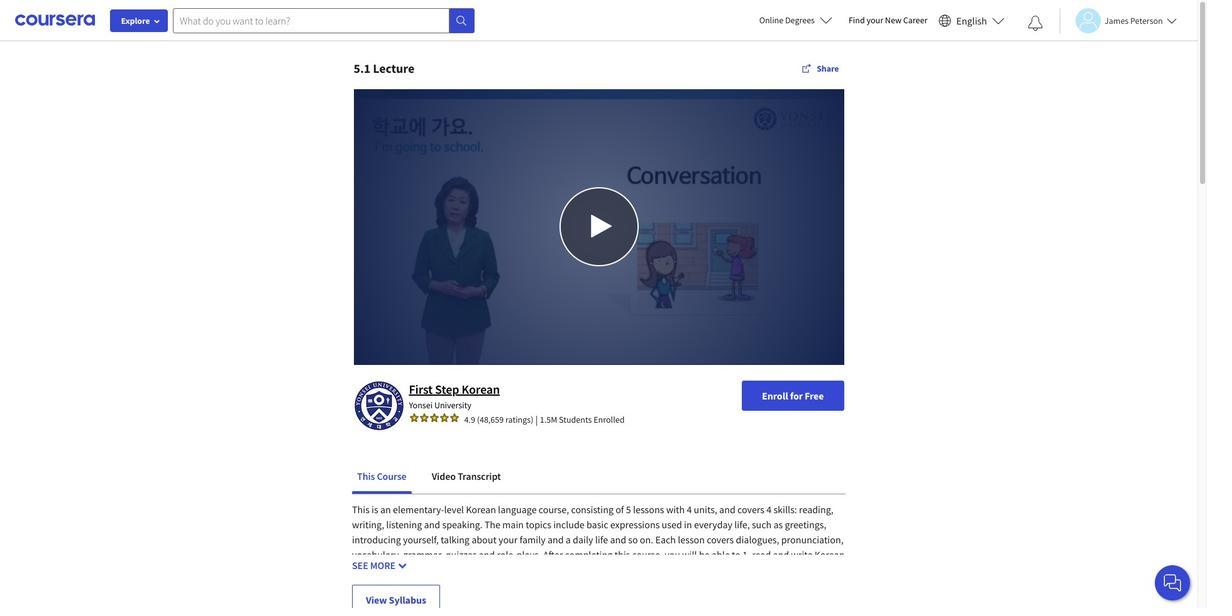 Task type: vqa. For each thing, say whether or not it's contained in the screenshot.
you
yes



Task type: locate. For each thing, give the bounding box(es) containing it.
0 horizontal spatial your
[[499, 534, 518, 546]]

0 vertical spatial in
[[684, 519, 692, 531]]

4 left skills:
[[767, 504, 772, 516]]

writing,
[[352, 519, 384, 531]]

course,
[[539, 504, 569, 516], [632, 549, 663, 561]]

1 vertical spatial to
[[373, 579, 382, 592]]

learn
[[614, 564, 635, 577]]

view
[[366, 594, 387, 607]]

1 vertical spatial covers
[[707, 534, 734, 546]]

online
[[760, 14, 784, 26]]

in up the lesson
[[684, 519, 692, 531]]

covers up life,
[[738, 504, 765, 516]]

1 vertical spatial with
[[506, 564, 524, 577]]

korean down 1.
[[722, 564, 752, 577]]

include
[[554, 519, 585, 531]]

1 vertical spatial this
[[352, 504, 370, 516]]

alphabet.
[[352, 564, 392, 577]]

1 vertical spatial course,
[[632, 549, 663, 561]]

your right find at top
[[867, 14, 884, 26]]

this inside button
[[357, 470, 375, 483]]

2.
[[394, 564, 402, 577]]

your up role-
[[499, 534, 518, 546]]

with down role-
[[506, 564, 524, 577]]

write
[[791, 549, 813, 561]]

basic down plays.
[[526, 564, 548, 577]]

0 vertical spatial this
[[357, 470, 375, 483]]

and
[[720, 504, 736, 516], [424, 519, 440, 531], [548, 534, 564, 546], [610, 534, 626, 546], [479, 549, 495, 561], [773, 549, 789, 561], [819, 564, 835, 577]]

first
[[409, 382, 433, 397]]

basic right learn
[[637, 564, 659, 577]]

lecture
[[373, 60, 415, 76]]

and left a
[[548, 534, 564, 546]]

online degrees button
[[749, 6, 843, 34]]

talking
[[441, 534, 470, 546]]

basic
[[587, 519, 609, 531], [526, 564, 548, 577], [637, 564, 659, 577]]

0 horizontal spatial course,
[[539, 504, 569, 516]]

None search field
[[173, 8, 475, 33]]

course, up include
[[539, 504, 569, 516]]

is
[[372, 504, 378, 516]]

korean
[[462, 382, 500, 397], [466, 504, 496, 516], [815, 549, 845, 561], [474, 564, 504, 577], [722, 564, 752, 577]]

will
[[682, 549, 697, 561]]

this course
[[357, 470, 407, 483]]

1 horizontal spatial covers
[[738, 504, 765, 516]]

0 vertical spatial covers
[[738, 504, 765, 516]]

units,
[[694, 504, 718, 516]]

speaking.
[[442, 519, 483, 531]]

covers up the able
[[707, 534, 734, 546]]

video transcript button
[[427, 461, 506, 492]]

completing
[[565, 549, 613, 561]]

syllabus
[[389, 594, 426, 607]]

4.9 (48,659 ratings) | 1.5m students enrolled
[[464, 414, 625, 426]]

1 filled star image from the left
[[409, 413, 419, 423]]

to up view at the bottom left of page
[[373, 579, 382, 592]]

1 horizontal spatial course,
[[632, 549, 663, 561]]

course, down on. at the right of page
[[632, 549, 663, 561]]

grammar,
[[403, 549, 444, 561]]

language
[[498, 504, 537, 516]]

4 left units,
[[687, 504, 692, 516]]

an
[[380, 504, 391, 516]]

your inside this is an elementary-level korean language course, consisting of 5 lessons with 4 units, and covers 4 skills: reading, writing, listening and speaking. the main topics include basic expressions used in everyday life, such as greetings, introducing yourself, talking about your family and a daily life and so on. each lesson covers dialogues, pronunciation, vocabulary, grammar, quizzes and role-plays.   after completing this course, you will be able to 1. read and write korean alphabet. 2. communicate in korean with basic expressions. 3. learn basic knowledge on korean culture.  it's fun and easy to follow! enjoy it!
[[499, 534, 518, 546]]

used
[[662, 519, 682, 531]]

and left so
[[610, 534, 626, 546]]

life
[[595, 534, 608, 546]]

basic up life in the bottom of the page
[[587, 519, 609, 531]]

james peterson button
[[1060, 8, 1177, 33]]

0 horizontal spatial in
[[464, 564, 472, 577]]

introducing
[[352, 534, 401, 546]]

view syllabus button
[[352, 585, 440, 609]]

0 vertical spatial your
[[867, 14, 884, 26]]

each
[[656, 534, 676, 546]]

this left is
[[352, 504, 370, 516]]

transcript
[[458, 470, 501, 483]]

this for this course
[[357, 470, 375, 483]]

dialogues,
[[736, 534, 780, 546]]

and down about
[[479, 549, 495, 561]]

explore button
[[110, 9, 168, 32]]

4 filled star image from the left
[[449, 413, 459, 423]]

0 vertical spatial to
[[732, 549, 741, 561]]

consisting
[[571, 504, 614, 516]]

explore
[[121, 15, 150, 26]]

1 horizontal spatial 4
[[767, 504, 772, 516]]

and up yourself,
[[424, 519, 440, 531]]

skills:
[[774, 504, 797, 516]]

peterson
[[1131, 15, 1163, 26]]

find your new career
[[849, 14, 928, 26]]

1 horizontal spatial to
[[732, 549, 741, 561]]

What do you want to learn? text field
[[173, 8, 450, 33]]

0 vertical spatial course,
[[539, 504, 569, 516]]

daily
[[573, 534, 593, 546]]

it's
[[788, 564, 801, 577]]

more
[[370, 560, 396, 572]]

about
[[472, 534, 497, 546]]

as
[[774, 519, 783, 531]]

in down quizzes
[[464, 564, 472, 577]]

covers
[[738, 504, 765, 516], [707, 534, 734, 546]]

with up the used
[[666, 504, 685, 516]]

0 vertical spatial with
[[666, 504, 685, 516]]

video transcript
[[432, 470, 501, 483]]

knowledge
[[661, 564, 707, 577]]

vocabulary,
[[352, 549, 401, 561]]

plays.
[[517, 549, 541, 561]]

this
[[615, 549, 630, 561]]

0 horizontal spatial covers
[[707, 534, 734, 546]]

this left course on the bottom left of page
[[357, 470, 375, 483]]

reading,
[[799, 504, 834, 516]]

with
[[666, 504, 685, 516], [506, 564, 524, 577]]

1 horizontal spatial basic
[[587, 519, 609, 531]]

communicate
[[404, 564, 462, 577]]

fun
[[803, 564, 817, 577]]

filled star image
[[409, 413, 419, 423], [419, 413, 429, 423], [429, 413, 439, 423], [449, 413, 459, 423]]

this for this is an elementary-level korean language course, consisting of 5 lessons with 4 units, and covers 4 skills: reading, writing, listening and speaking. the main topics include basic expressions used in everyday life, such as greetings, introducing yourself, talking about your family and a daily life and so on. each lesson covers dialogues, pronunciation, vocabulary, grammar, quizzes and role-plays.   after completing this course, you will be able to 1. read and write korean alphabet. 2. communicate in korean with basic expressions. 3. learn basic knowledge on korean culture.  it's fun and easy to follow! enjoy it!
[[352, 504, 370, 516]]

1 vertical spatial in
[[464, 564, 472, 577]]

korean up the (48,659
[[462, 382, 500, 397]]

1.
[[743, 549, 750, 561]]

lesson
[[678, 534, 705, 546]]

0 horizontal spatial 4
[[687, 504, 692, 516]]

after
[[543, 549, 563, 561]]

to left 1.
[[732, 549, 741, 561]]

this inside this is an elementary-level korean language course, consisting of 5 lessons with 4 units, and covers 4 skills: reading, writing, listening and speaking. the main topics include basic expressions used in everyday life, such as greetings, introducing yourself, talking about your family and a daily life and so on. each lesson covers dialogues, pronunciation, vocabulary, grammar, quizzes and role-plays.   after completing this course, you will be able to 1. read and write korean alphabet. 2. communicate in korean with basic expressions. 3. learn basic knowledge on korean culture.  it's fun and easy to follow! enjoy it!
[[352, 504, 370, 516]]

0 horizontal spatial basic
[[526, 564, 548, 577]]

1 vertical spatial your
[[499, 534, 518, 546]]

james
[[1105, 15, 1129, 26]]

enroll
[[762, 390, 788, 402]]

share
[[817, 63, 839, 74]]

this
[[357, 470, 375, 483], [352, 504, 370, 516]]



Task type: describe. For each thing, give the bounding box(es) containing it.
enroll for free
[[762, 390, 824, 402]]

you
[[665, 549, 680, 561]]

yourself,
[[403, 534, 439, 546]]

easy
[[352, 579, 371, 592]]

and up culture.
[[773, 549, 789, 561]]

listening
[[386, 519, 422, 531]]

this course button
[[352, 461, 412, 492]]

be
[[699, 549, 710, 561]]

step
[[435, 382, 459, 397]]

coursera image
[[15, 10, 95, 30]]

korean down role-
[[474, 564, 504, 577]]

pronunciation,
[[782, 534, 844, 546]]

ratings)
[[506, 414, 534, 426]]

korean up the
[[466, 504, 496, 516]]

greetings,
[[785, 519, 827, 531]]

life,
[[735, 519, 750, 531]]

expressions
[[611, 519, 660, 531]]

view syllabus
[[366, 594, 426, 607]]

degrees
[[786, 14, 815, 26]]

0 horizontal spatial with
[[506, 564, 524, 577]]

first step korean link
[[409, 382, 500, 397]]

follow!
[[384, 579, 413, 592]]

1 horizontal spatial with
[[666, 504, 685, 516]]

see
[[352, 560, 368, 572]]

yonsei university image
[[354, 381, 404, 431]]

read
[[752, 549, 771, 561]]

|
[[536, 414, 538, 426]]

find your new career link
[[843, 13, 934, 28]]

korean inside first step korean yonsei university
[[462, 382, 500, 397]]

this is an elementary-level korean language course, consisting of 5 lessons with 4 units, and covers 4 skills: reading, writing, listening and speaking. the main topics include basic expressions used in everyday life, such as greetings, introducing yourself, talking about your family and a daily life and so on. each lesson covers dialogues, pronunciation, vocabulary, grammar, quizzes and role-plays.   after completing this course, you will be able to 1. read and write korean alphabet. 2. communicate in korean with basic expressions. 3. learn basic knowledge on korean culture.  it's fun and easy to follow! enjoy it!
[[352, 504, 845, 592]]

yonsei
[[409, 400, 433, 411]]

chat with us image
[[1163, 574, 1183, 594]]

family
[[520, 534, 546, 546]]

2 4 from the left
[[767, 504, 772, 516]]

1 horizontal spatial your
[[867, 14, 884, 26]]

expressions.
[[550, 564, 602, 577]]

elementary-
[[393, 504, 444, 516]]

for
[[790, 390, 803, 402]]

and up "everyday"
[[720, 504, 736, 516]]

level
[[444, 504, 464, 516]]

on
[[709, 564, 720, 577]]

everyday
[[694, 519, 733, 531]]

video
[[432, 470, 456, 483]]

such
[[752, 519, 772, 531]]

1 4 from the left
[[687, 504, 692, 516]]

free
[[805, 390, 824, 402]]

1.5m
[[540, 414, 557, 426]]

2 filled star image from the left
[[419, 413, 429, 423]]

english button
[[934, 0, 1010, 41]]

on.
[[640, 534, 654, 546]]

topics
[[526, 519, 552, 531]]

see more link
[[352, 558, 846, 573]]

enroll for free button
[[742, 381, 844, 411]]

video placeholder image
[[354, 89, 844, 365]]

5
[[626, 504, 631, 516]]

james peterson
[[1105, 15, 1163, 26]]

5.1 lecture
[[354, 60, 415, 76]]

korean down pronunciation,
[[815, 549, 845, 561]]

5.1
[[354, 60, 371, 76]]

see more
[[352, 560, 396, 572]]

and right "fun"
[[819, 564, 835, 577]]

quizzes
[[446, 549, 477, 561]]

university
[[435, 400, 472, 411]]

lessons
[[633, 504, 664, 516]]

3.
[[604, 564, 611, 577]]

yonsei university link
[[409, 400, 472, 411]]

1 horizontal spatial in
[[684, 519, 692, 531]]

enrolled
[[594, 414, 625, 426]]

find
[[849, 14, 865, 26]]

first step korean yonsei university
[[409, 382, 500, 411]]

2 horizontal spatial basic
[[637, 564, 659, 577]]

3 filled star image from the left
[[429, 413, 439, 423]]

0 horizontal spatial to
[[373, 579, 382, 592]]

it!
[[440, 579, 449, 592]]

show notifications image
[[1028, 16, 1043, 31]]

online degrees
[[760, 14, 815, 26]]

career
[[904, 14, 928, 26]]

a
[[566, 534, 571, 546]]

english
[[957, 14, 987, 27]]

able
[[712, 549, 730, 561]]

of
[[616, 504, 624, 516]]

course details tabs tab list
[[352, 461, 846, 494]]

course
[[377, 470, 407, 483]]

filled star image
[[439, 413, 449, 423]]

new
[[885, 14, 902, 26]]

culture.
[[754, 564, 786, 577]]



